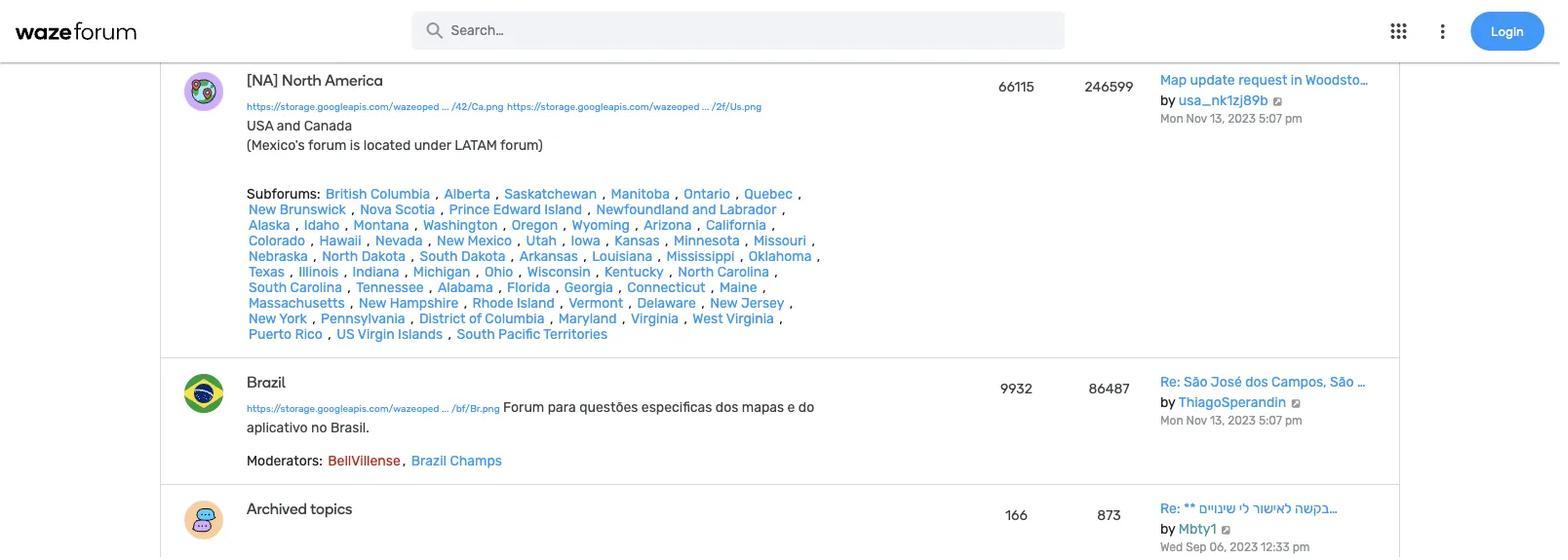 Task type: vqa. For each thing, say whether or not it's contained in the screenshot.
LOCATION image
no



Task type: describe. For each thing, give the bounding box(es) containing it.
usa_nk1zj89b
[[1179, 92, 1268, 108]]

13, for brazil
[[1210, 414, 1225, 428]]

re: ** בקשה לאישור לי שינויים… link
[[1160, 501, 1338, 517]]

mississippi link
[[665, 248, 737, 264]]

2 vertical spatial view the latest post image
[[1220, 526, 1232, 535]]

by inside map update request in woodsto… by usa_nk1zj89b
[[1160, 92, 1175, 108]]

maryland link
[[557, 311, 619, 327]]

vermont link
[[567, 295, 625, 311]]

by inside the re: ** בקשה לאישור לי שינויים… by mbty1
[[1160, 521, 1175, 537]]

map
[[1160, 72, 1187, 88]]

https://storage.googleapis.com/wazeoped ... /42/ca.png https://storage.googleapis.com/wazeoped ... /2f/us.png usa and canada (mexico's forum is located under latam forum)
[[247, 100, 762, 153]]

no unread posts image for [na] north america
[[184, 72, 223, 111]]

0 vertical spatial south
[[420, 248, 458, 264]]

prince edward island link
[[447, 201, 584, 217]]

quebec link
[[742, 186, 795, 202]]

1 dakota from the left
[[361, 248, 406, 264]]

לי
[[1239, 501, 1249, 517]]

1 horizontal spatial brazil
[[411, 453, 447, 469]]

michigan
[[413, 264, 471, 280]]

utah
[[526, 233, 557, 249]]

nevada
[[375, 233, 423, 249]]

no
[[311, 420, 327, 436]]

66115
[[999, 79, 1034, 95]]

new jersey link
[[708, 295, 786, 311]]

1 vertical spatial island
[[517, 295, 555, 311]]

e
[[787, 399, 795, 415]]

delaware
[[637, 295, 696, 311]]

michigan link
[[411, 264, 472, 280]]

**
[[1184, 501, 1196, 517]]

2 vertical spatial south
[[457, 326, 495, 342]]

massachusetts
[[249, 295, 345, 311]]

alberta
[[444, 186, 490, 202]]

new mexico link
[[435, 233, 514, 249]]

hawaii link
[[317, 233, 363, 249]]

5:07 for brazil
[[1259, 414, 1282, 428]]

873
[[1097, 508, 1121, 524]]

06,
[[1209, 541, 1227, 555]]

topics
[[310, 500, 352, 518]]

view the latest post image for [na] north america
[[1271, 97, 1284, 106]]

166
[[1005, 508, 1028, 524]]

new york link
[[247, 311, 309, 327]]

ohio link
[[483, 264, 515, 280]]

1 horizontal spatial carolina
[[717, 264, 769, 280]]

in
[[1291, 72, 1302, 88]]

[na]
[[247, 71, 278, 89]]

alabama
[[438, 279, 493, 295]]

forum
[[503, 399, 544, 415]]

בקשה
[[1295, 501, 1329, 517]]

wed sep 06, 2023 12:33 pm
[[1160, 541, 1310, 555]]

idaho link
[[302, 217, 342, 233]]

west virginia link
[[691, 311, 776, 327]]

bellvillense
[[328, 453, 401, 469]]

... for https://storage.googleapis.com/wazeoped ... /42/ca.png https://storage.googleapis.com/wazeoped ... /2f/us.png usa and canada (mexico's forum is located under latam forum)
[[442, 100, 449, 112]]

and inside https://storage.googleapis.com/wazeoped ... /42/ca.png https://storage.googleapis.com/wazeoped ... /2f/us.png usa and canada (mexico's forum is located under latam forum)
[[277, 117, 301, 134]]

0 horizontal spatial north
[[282, 71, 322, 89]]

canada
[[304, 117, 352, 134]]

dos inside re: são josé dos campos, são … by thiagosperandin
[[1245, 374, 1268, 391]]

2023 for brazil
[[1228, 414, 1256, 428]]

iowa link
[[569, 233, 602, 249]]

/42/ca.png
[[451, 100, 504, 112]]

louisiana
[[592, 248, 652, 264]]

pm for [na] north america
[[1285, 112, 1302, 126]]

1 horizontal spatial north
[[322, 248, 358, 264]]

is
[[350, 137, 360, 153]]

manitoba link
[[609, 186, 672, 202]]

saskatchewan link
[[502, 186, 599, 202]]

2 são from the left
[[1330, 374, 1354, 391]]

colombia
[[448, 24, 507, 40]]

https://storage.googleapis.com/wazeoped ... /bf/br.png link
[[247, 399, 500, 418]]

massachusetts link
[[247, 295, 347, 311]]

saskatchewan
[[504, 186, 597, 202]]

forum
[[308, 137, 346, 153]]

brazil champs link
[[409, 453, 504, 469]]

https://storage.googleapis.com/wazeoped down [na] north america link
[[507, 100, 699, 112]]

colorado link
[[247, 233, 307, 249]]

and inside 'subforums: british columbia , alberta , saskatchewan , manitoba , ontario , quebec , new brunswick , nova scotia , prince edward island , newfoundland and labrador , alaska , idaho , montana , washington , oregon , wyoming , arizona , california , colorado , hawaii , nevada , new mexico , utah , iowa , kansas , minnesota , missouri , nebraska , north dakota , south dakota , arkansas , louisiana , mississippi , oklahoma , texas , illinois , indiana , michigan , ohio , wisconsin , kentucky , north carolina , south carolina , tennessee , alabama , florida , georgia , connecticut , maine , massachusetts , new hampshire , rhode island , vermont , delaware , new jersey , new york , pennsylvania , district of columbia , maryland , virginia , west virginia , puerto rico , us virgin islands , south pacific territories'
[[692, 201, 716, 217]]

9932
[[1000, 381, 1033, 397]]

british
[[326, 186, 367, 202]]

request
[[1238, 72, 1287, 88]]

new hampshire link
[[357, 295, 460, 311]]

do
[[798, 399, 814, 415]]

georgia
[[564, 279, 613, 295]]

https://storage.googleapis.com/wazeoped ... /bf/br.png
[[247, 403, 500, 414]]

hawaii
[[319, 233, 361, 249]]

of
[[469, 311, 482, 327]]

brasil.
[[331, 420, 369, 436]]

alabama link
[[436, 279, 495, 295]]

pennsylvania link
[[319, 311, 407, 327]]

13, for [na] north america
[[1210, 112, 1225, 126]]

texas
[[249, 264, 285, 280]]

california
[[706, 217, 766, 233]]

missouri link
[[752, 233, 808, 249]]

chile link
[[400, 24, 436, 40]]

update
[[1190, 72, 1235, 88]]

america
[[325, 71, 383, 89]]

especificas
[[641, 399, 712, 415]]

woodsto…
[[1305, 72, 1368, 88]]

1 virginia from the left
[[631, 311, 679, 327]]

view the latest post image for brazil
[[1290, 399, 1302, 409]]

illinois
[[298, 264, 339, 280]]

missouri
[[754, 233, 806, 249]]

1 são from the left
[[1184, 374, 1208, 391]]

us virgin islands link
[[335, 326, 445, 342]]

ontario
[[684, 186, 730, 202]]

aplicativo
[[247, 420, 308, 436]]

mbty1
[[1179, 521, 1216, 537]]

idaho
[[304, 217, 340, 233]]

map update request in woodsto… by usa_nk1zj89b
[[1160, 72, 1368, 108]]

arizona
[[644, 217, 692, 233]]

2 virginia from the left
[[726, 311, 774, 327]]

hampshire
[[390, 295, 459, 311]]



Task type: locate. For each thing, give the bounding box(es) containing it.
1 nov from the top
[[1186, 112, 1207, 126]]

1 vertical spatial pm
[[1285, 414, 1302, 428]]

dos right "josé"
[[1245, 374, 1268, 391]]

pacific
[[498, 326, 540, 342]]

1 horizontal spatial and
[[692, 201, 716, 217]]

nov for [na] north america
[[1186, 112, 1207, 126]]

kentucky link
[[603, 264, 666, 280]]

florida
[[507, 279, 550, 295]]

... left /42/ca.png
[[442, 100, 449, 112]]

louisiana link
[[590, 248, 654, 264]]

puerto rico link
[[247, 326, 325, 342]]

1 vertical spatial re:
[[1160, 501, 1180, 517]]

1 re: from the top
[[1160, 374, 1180, 391]]

kansas
[[614, 233, 660, 249]]

mexico
[[468, 233, 512, 249]]

0 vertical spatial and
[[277, 117, 301, 134]]

mon for brazil
[[1160, 414, 1183, 428]]

2 vertical spatial 2023
[[1230, 541, 1258, 555]]

2 5:07 from the top
[[1259, 414, 1282, 428]]

0 vertical spatial 5:07
[[1259, 112, 1282, 126]]

(mexico's
[[247, 137, 305, 153]]

south carolina link
[[247, 279, 344, 295]]

wyoming
[[572, 217, 630, 233]]

1 vertical spatial columbia
[[485, 311, 545, 327]]

para
[[548, 399, 576, 415]]

/2f/us.png
[[712, 100, 762, 112]]

1 vertical spatial south
[[249, 279, 287, 295]]

montana
[[354, 217, 409, 233]]

re: left **
[[1160, 501, 1180, 517]]

indiana link
[[351, 264, 401, 280]]

us
[[337, 326, 355, 342]]

https://storage.googleapis.com/wazeoped for https://storage.googleapis.com/wazeoped ... /42/ca.png https://storage.googleapis.com/wazeoped ... /2f/us.png usa and canada (mexico's forum is located under latam forum)
[[247, 100, 439, 112]]

1 vertical spatial dos
[[716, 399, 738, 415]]

1 horizontal spatial columbia
[[485, 311, 545, 327]]

são
[[1184, 374, 1208, 391], [1330, 374, 1354, 391]]

1 vertical spatial 2023
[[1228, 414, 1256, 428]]

1 by from the top
[[1160, 92, 1175, 108]]

שינויים…
[[1199, 501, 1338, 517]]

2023
[[1228, 112, 1256, 126], [1228, 414, 1256, 428], [1230, 541, 1258, 555]]

2023 down usa_nk1zj89b link
[[1228, 112, 1256, 126]]

2 dakota from the left
[[461, 248, 505, 264]]

0 vertical spatial dos
[[1245, 374, 1268, 391]]

montana link
[[352, 217, 411, 233]]

mon nov 13, 2023 5:07 pm down usa_nk1zj89b
[[1160, 112, 1302, 126]]

1 horizontal spatial dos
[[1245, 374, 1268, 391]]

connecticut
[[627, 279, 706, 295]]

usa_nk1zj89b link
[[1179, 92, 1268, 108]]

re: for re: são josé dos campos, são … by thiagosperandin
[[1160, 374, 1180, 391]]

brunswick
[[280, 201, 346, 217]]

tennessee link
[[354, 279, 426, 295]]

2023 for [na] north america
[[1228, 112, 1256, 126]]

nov down usa_nk1zj89b
[[1186, 112, 1207, 126]]

5:07 down map update request in woodsto… by usa_nk1zj89b
[[1259, 112, 1282, 126]]

0 horizontal spatial columbia
[[371, 186, 430, 202]]

2 horizontal spatial north
[[678, 264, 714, 280]]

columbia
[[371, 186, 430, 202], [485, 311, 545, 327]]

1 vertical spatial and
[[692, 201, 716, 217]]

re: inside re: são josé dos campos, são … by thiagosperandin
[[1160, 374, 1180, 391]]

1 vertical spatial 5:07
[[1259, 414, 1282, 428]]

island up south pacific territories link
[[517, 295, 555, 311]]

arkansas link
[[518, 248, 580, 264]]

1 vertical spatial mon
[[1160, 414, 1183, 428]]

new
[[249, 201, 276, 217], [437, 233, 464, 249], [359, 295, 386, 311], [710, 295, 738, 311], [249, 311, 276, 327]]

https://storage.googleapis.com/wazeoped up brasil.
[[247, 403, 439, 414]]

0 vertical spatial 13,
[[1210, 112, 1225, 126]]

labrador
[[719, 201, 777, 217]]

south down rhode
[[457, 326, 495, 342]]

and up minnesota link
[[692, 201, 716, 217]]

12:33
[[1261, 541, 1290, 555]]

re: inside the re: ** בקשה לאישור לי שינויים… by mbty1
[[1160, 501, 1180, 517]]

0 horizontal spatial são
[[1184, 374, 1208, 391]]

0 vertical spatial nov
[[1186, 112, 1207, 126]]

mon for [na] north america
[[1160, 112, 1183, 126]]

5:07 for [na] north america
[[1259, 112, 1282, 126]]

wyoming link
[[570, 217, 632, 233]]

2023 down thiagosperandin
[[1228, 414, 1256, 428]]

0 vertical spatial by
[[1160, 92, 1175, 108]]

jersey
[[741, 295, 784, 311]]

re: for re: ** בקשה לאישור לי שינויים… by mbty1
[[1160, 501, 1180, 517]]

https://storage.googleapis.com/wazeoped up "canada"
[[247, 100, 439, 112]]

1 vertical spatial no unread posts image
[[184, 374, 223, 413]]

nov for brazil
[[1186, 414, 1207, 428]]

north
[[282, 71, 322, 89], [322, 248, 358, 264], [678, 264, 714, 280]]

nebraska
[[249, 248, 308, 264]]

2 vertical spatial pm
[[1293, 541, 1310, 555]]

mon nov 13, 2023 5:07 pm down thiagosperandin
[[1160, 414, 1302, 428]]

2 no unread posts image from the top
[[184, 374, 223, 413]]

oregon
[[512, 217, 558, 233]]

re: ** בקשה לאישור לי שינויים… by mbty1
[[1160, 501, 1338, 537]]

mbty1 link
[[1179, 521, 1216, 537]]

[na] north america
[[247, 71, 383, 89]]

campos,
[[1272, 374, 1327, 391]]

pm down campos,
[[1285, 414, 1302, 428]]

…
[[1357, 374, 1366, 391]]

wed
[[1160, 541, 1183, 555]]

1 horizontal spatial dakota
[[461, 248, 505, 264]]

by inside re: são josé dos campos, são … by thiagosperandin
[[1160, 394, 1175, 410]]

2 13, from the top
[[1210, 414, 1225, 428]]

prince
[[449, 201, 490, 217]]

wisconsin
[[527, 264, 591, 280]]

1 vertical spatial nov
[[1186, 414, 1207, 428]]

mon nov 13, 2023 5:07 pm for [na] north america
[[1160, 112, 1302, 126]]

by right 86487
[[1160, 394, 1175, 410]]

13, down thiagosperandin
[[1210, 414, 1225, 428]]

no unread posts image for brazil
[[184, 374, 223, 413]]

1 horizontal spatial view the latest post image
[[1271, 97, 1284, 106]]

dos inside forum para questões especificas dos mapas e do aplicativo no brasil.
[[716, 399, 738, 415]]

pm right 12:33
[[1293, 541, 1310, 555]]

2023 right 06,
[[1230, 541, 1258, 555]]

1 13, from the top
[[1210, 112, 1225, 126]]

re: são josé dos campos, são … by thiagosperandin
[[1160, 374, 1366, 410]]

2 re: from the top
[[1160, 501, 1180, 517]]

... for https://storage.googleapis.com/wazeoped ... /bf/br.png
[[442, 403, 449, 414]]

1 vertical spatial 13,
[[1210, 414, 1225, 428]]

0 vertical spatial pm
[[1285, 112, 1302, 126]]

south down washington
[[420, 248, 458, 264]]

2 by from the top
[[1160, 394, 1175, 410]]

1 vertical spatial by
[[1160, 394, 1175, 410]]

0 horizontal spatial dakota
[[361, 248, 406, 264]]

0 horizontal spatial view the latest post image
[[1220, 526, 1232, 535]]

0 vertical spatial view the latest post image
[[1271, 97, 1284, 106]]

0 vertical spatial no unread posts image
[[184, 72, 223, 111]]

re: são josé dos campos, são … link
[[1160, 374, 1366, 391]]

13,
[[1210, 112, 1225, 126], [1210, 414, 1225, 428]]

1 mon from the top
[[1160, 112, 1183, 126]]

south up new york link
[[249, 279, 287, 295]]

dos left mapas
[[716, 399, 738, 415]]

são left …
[[1330, 374, 1354, 391]]

mon down map
[[1160, 112, 1183, 126]]

0 horizontal spatial dos
[[716, 399, 738, 415]]

1 no unread posts image from the top
[[184, 72, 223, 111]]

california link
[[704, 217, 768, 233]]

subforums:
[[247, 186, 320, 202]]

2 vertical spatial by
[[1160, 521, 1175, 537]]

brazil up aplicativo in the bottom left of the page
[[247, 373, 285, 391]]

1 vertical spatial brazil
[[411, 453, 447, 469]]

forum)
[[500, 137, 543, 153]]

5:07 down re: são josé dos campos, são … by thiagosperandin
[[1259, 414, 1282, 428]]

0 horizontal spatial carolina
[[290, 279, 342, 295]]

brazil left champs
[[411, 453, 447, 469]]

13, down usa_nk1zj89b
[[1210, 112, 1225, 126]]

mon nov 13, 2023 5:07 pm for brazil
[[1160, 414, 1302, 428]]

2 horizontal spatial view the latest post image
[[1290, 399, 1302, 409]]

0 vertical spatial mon
[[1160, 112, 1183, 126]]

kansas link
[[612, 233, 662, 249]]

usa
[[247, 117, 273, 134]]

island
[[544, 201, 582, 217], [517, 295, 555, 311]]

by down map
[[1160, 92, 1175, 108]]

0 vertical spatial island
[[544, 201, 582, 217]]

0 vertical spatial brazil
[[247, 373, 285, 391]]

and up (mexico's
[[277, 117, 301, 134]]

north carolina link
[[676, 264, 771, 280]]

3 by from the top
[[1160, 521, 1175, 537]]

0 vertical spatial 2023
[[1228, 112, 1256, 126]]

maine
[[720, 279, 757, 295]]

1 5:07 from the top
[[1259, 112, 1282, 126]]

nova scotia link
[[358, 201, 437, 217]]

oklahoma link
[[747, 248, 814, 264]]

view the latest post image down campos,
[[1290, 399, 1302, 409]]

1 horizontal spatial virginia
[[726, 311, 774, 327]]

... left /2f/us.png
[[702, 100, 709, 112]]

nov down thiagosperandin link
[[1186, 414, 1207, 428]]

mon down thiagosperandin link
[[1160, 414, 1183, 428]]

brazil link
[[247, 373, 809, 391]]

2 mon nov 13, 2023 5:07 pm from the top
[[1160, 414, 1302, 428]]

1 vertical spatial mon nov 13, 2023 5:07 pm
[[1160, 414, 1302, 428]]

pm down "in"
[[1285, 112, 1302, 126]]

0 vertical spatial re:
[[1160, 374, 1180, 391]]

0 vertical spatial mon nov 13, 2023 5:07 pm
[[1160, 112, 1302, 126]]

arizona link
[[642, 217, 694, 233]]

virginia down connecticut link
[[631, 311, 679, 327]]

re: left "josé"
[[1160, 374, 1180, 391]]

0 horizontal spatial and
[[277, 117, 301, 134]]

/bf/br.png
[[451, 403, 500, 414]]

1 vertical spatial view the latest post image
[[1290, 399, 1302, 409]]

virginia down maine link
[[726, 311, 774, 327]]

by up wed
[[1160, 521, 1175, 537]]

2 nov from the top
[[1186, 414, 1207, 428]]

0 horizontal spatial virginia
[[631, 311, 679, 327]]

https://storage.googleapis.com/wazeoped for https://storage.googleapis.com/wazeoped ... /bf/br.png
[[247, 403, 439, 414]]

2 mon from the top
[[1160, 414, 1183, 428]]

view the latest post image
[[1271, 97, 1284, 106], [1290, 399, 1302, 409], [1220, 526, 1232, 535]]

no unread posts image
[[184, 72, 223, 111], [184, 374, 223, 413]]

pm for brazil
[[1285, 414, 1302, 428]]

district
[[419, 311, 466, 327]]

... left /bf/br.png at the bottom left
[[442, 403, 449, 414]]

florida link
[[505, 279, 552, 295]]

nebraska link
[[247, 248, 310, 264]]

são left "josé"
[[1184, 374, 1208, 391]]

0 horizontal spatial brazil
[[247, 373, 285, 391]]

bellvillense link
[[326, 453, 403, 469]]

island up utah link
[[544, 201, 582, 217]]

islands
[[398, 326, 443, 342]]

chile , colombia ,
[[402, 24, 519, 40]]

,
[[439, 24, 443, 40], [512, 24, 516, 40], [435, 186, 439, 202], [496, 186, 499, 202], [602, 186, 606, 202], [675, 186, 678, 202], [736, 186, 739, 202], [798, 186, 801, 202], [351, 201, 355, 217], [440, 201, 444, 217], [587, 201, 591, 217], [782, 201, 785, 217], [295, 217, 299, 233], [345, 217, 348, 233], [414, 217, 418, 233], [503, 217, 506, 233], [563, 217, 567, 233], [635, 217, 638, 233], [697, 217, 701, 233], [772, 217, 775, 233], [311, 233, 314, 249], [367, 233, 370, 249], [428, 233, 431, 249], [517, 233, 521, 249], [562, 233, 565, 249], [606, 233, 609, 249], [665, 233, 668, 249], [745, 233, 748, 249], [812, 233, 815, 249], [313, 248, 317, 264], [411, 248, 414, 264], [511, 248, 514, 264], [583, 248, 587, 264], [658, 248, 661, 264], [740, 248, 743, 264], [817, 248, 820, 264], [290, 264, 293, 280], [344, 264, 347, 280], [405, 264, 408, 280], [476, 264, 479, 280], [518, 264, 522, 280], [596, 264, 599, 280], [669, 264, 673, 280], [775, 264, 778, 280], [347, 279, 351, 295], [429, 279, 432, 295], [498, 279, 502, 295], [556, 279, 559, 295], [618, 279, 622, 295], [711, 279, 714, 295], [762, 279, 766, 295], [350, 295, 353, 311], [464, 295, 467, 311], [560, 295, 563, 311], [628, 295, 632, 311], [701, 295, 705, 311], [790, 295, 793, 311], [312, 311, 316, 327], [411, 311, 414, 327], [550, 311, 553, 327], [622, 311, 626, 327], [684, 311, 687, 327], [779, 311, 783, 327], [328, 326, 331, 342], [448, 326, 452, 342], [403, 453, 406, 469]]

1 mon nov 13, 2023 5:07 pm from the top
[[1160, 112, 1302, 126]]

thiagosperandin link
[[1179, 394, 1286, 410]]

1 horizontal spatial são
[[1330, 374, 1354, 391]]

view the latest post image down the map update request in woodsto… link
[[1271, 97, 1284, 106]]

לאישור
[[1253, 501, 1292, 517]]

oregon link
[[510, 217, 560, 233]]

tennessee
[[356, 279, 424, 295]]

0 vertical spatial columbia
[[371, 186, 430, 202]]

view the latest post image up 06,
[[1220, 526, 1232, 535]]

north dakota link
[[320, 248, 408, 264]]



